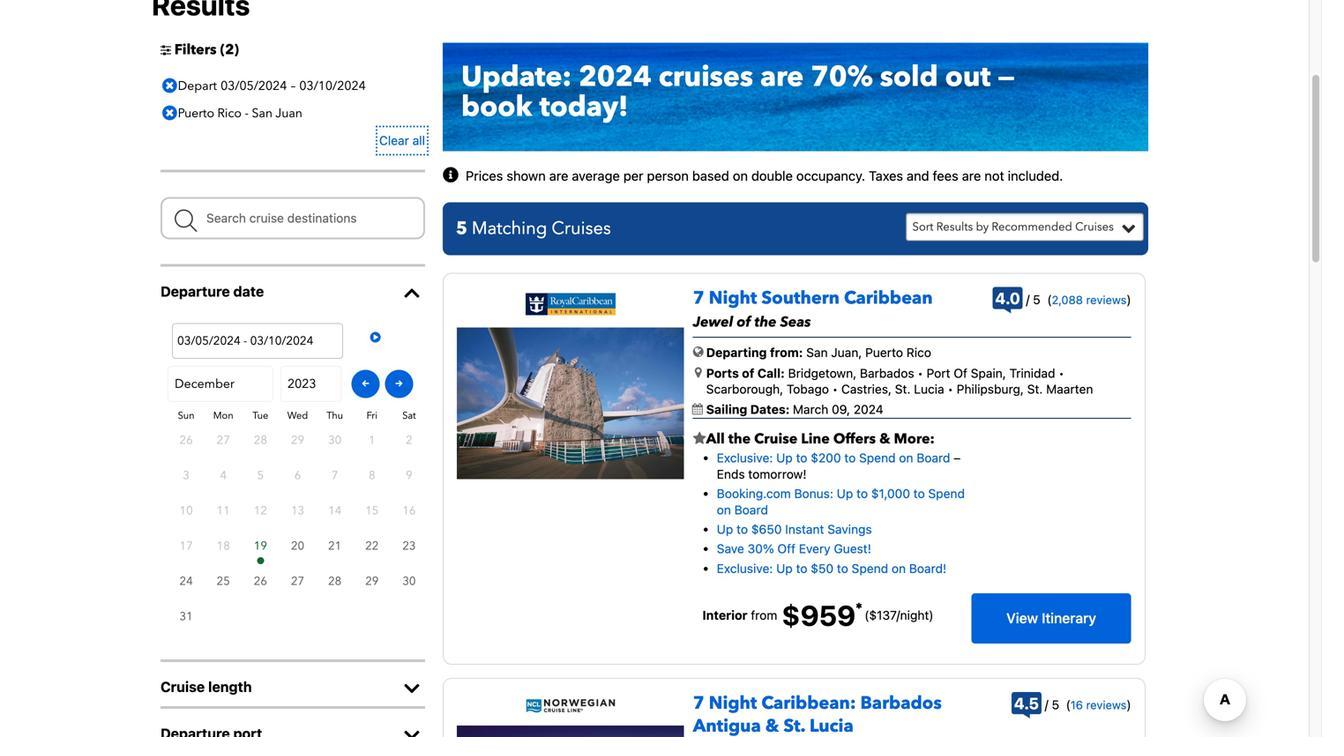 Task type: locate. For each thing, give the bounding box(es) containing it.
puerto rico - san juan link
[[158, 100, 307, 126]]

1 horizontal spatial cruise
[[754, 429, 798, 449]]

sort
[[912, 219, 934, 235]]

night left the caribbean: on the bottom right of the page
[[709, 691, 757, 716]]

star image
[[693, 432, 706, 446]]

departure
[[161, 283, 230, 300]]

0 horizontal spatial lucia
[[810, 714, 854, 737]]

0 horizontal spatial /
[[897, 608, 900, 623]]

5 inside 4.0 / 5 ( 2,088 reviews )
[[1033, 292, 1041, 307]]

0 horizontal spatial are
[[549, 168, 568, 183]]

2 barbados from the top
[[860, 691, 942, 716]]

cruise left length
[[161, 679, 205, 695]]

cruise down dates:
[[754, 429, 798, 449]]

1 horizontal spatial lucia
[[914, 382, 944, 396]]

5 inside 4.5 / 5 ( 16 reviews )
[[1052, 698, 1059, 712]]

2 chevron down image from the top
[[399, 680, 425, 697]]

($137 / night)
[[865, 608, 934, 623]]

barbados up castries,
[[860, 366, 914, 380]]

exclusive: down save on the right bottom of the page
[[717, 561, 773, 576]]

0 horizontal spatial the
[[728, 429, 751, 449]]

←
[[362, 377, 370, 391]]

1 barbados from the top
[[860, 366, 914, 380]]

on right the based
[[733, 168, 748, 183]]

night inside 7 night southern caribbean jewel of the seas
[[709, 286, 757, 310]]

bonus:
[[794, 487, 833, 501]]

average
[[572, 168, 620, 183]]

1 vertical spatial cruise
[[161, 679, 205, 695]]

spend right $1,000
[[928, 487, 965, 501]]

tomorrow!
[[748, 467, 807, 481]]

/ right asterisk "image"
[[897, 608, 900, 623]]

ends
[[717, 467, 745, 481]]

san right -
[[252, 105, 273, 122]]

prices
[[466, 168, 503, 183]]

1 horizontal spatial are
[[760, 58, 804, 96]]

2 exclusive: from the top
[[717, 561, 773, 576]]

2 horizontal spatial st.
[[1027, 382, 1043, 396]]

night
[[709, 286, 757, 310], [709, 691, 757, 716]]

calendar image
[[692, 404, 703, 415]]

save
[[717, 542, 744, 556]]

1 vertical spatial (
[[1047, 292, 1052, 307]]

1 horizontal spatial puerto
[[865, 345, 903, 360]]

) up 03/05/2024 at the top left
[[234, 40, 239, 59]]

/ inside 4.5 / 5 ( 16 reviews )
[[1045, 698, 1048, 712]]

1 vertical spatial chevron down image
[[399, 680, 425, 697]]

sailing dates:
[[706, 402, 793, 417]]

2 vertical spatial 5
[[1052, 698, 1059, 712]]

reviews inside 4.5 / 5 ( 16 reviews )
[[1086, 698, 1127, 712]]

0 horizontal spatial rico
[[217, 105, 242, 122]]

exclusive: inside booking.com bonus: up to $1,000 to spend on board up to $650 instant savings save 30% off every guest! exclusive: up to $50 to spend on board!
[[717, 561, 773, 576]]

0 horizontal spatial board
[[734, 503, 768, 517]]

0 vertical spatial cruise
[[754, 429, 798, 449]]

2 reviews from the top
[[1086, 698, 1127, 712]]

0 vertical spatial chevron down image
[[399, 284, 425, 302]]

2 7 from the top
[[693, 691, 704, 716]]

chevron down image for departure date
[[399, 284, 425, 302]]

31
[[180, 609, 193, 625]]

royal caribbean image
[[526, 293, 616, 315]]

st.
[[895, 382, 911, 396], [1027, 382, 1043, 396], [784, 714, 805, 737]]

0 horizontal spatial &
[[765, 714, 779, 737]]

off
[[777, 542, 796, 556]]

up
[[776, 451, 793, 465], [837, 487, 853, 501], [717, 522, 733, 537], [776, 561, 793, 576]]

barbados down the '($137 / night)'
[[860, 691, 942, 716]]

0 vertical spatial barbados
[[860, 366, 914, 380]]

march
[[793, 402, 828, 417]]

/ right 4.5
[[1045, 698, 1048, 712]]

0 horizontal spatial st.
[[784, 714, 805, 737]]

to
[[796, 451, 807, 465], [844, 451, 856, 465], [857, 487, 868, 501], [914, 487, 925, 501], [737, 522, 748, 537], [796, 561, 807, 576], [837, 561, 848, 576]]

1 vertical spatial reviews
[[1086, 698, 1127, 712]]

None field
[[161, 197, 425, 239]]

board down booking.com
[[734, 503, 768, 517]]

included.
[[1008, 168, 1063, 183]]

cruises right recommended
[[1075, 219, 1114, 235]]

( inside 4.0 / 5 ( 2,088 reviews )
[[1047, 292, 1052, 307]]

2 vertical spatial chevron down image
[[399, 727, 425, 737]]

are left not
[[962, 168, 981, 183]]

2 vertical spatial /
[[1045, 698, 1048, 712]]

barbados inside 7 night caribbean: barbados antigua & st. lucia
[[860, 691, 942, 716]]

7
[[693, 286, 704, 310], [693, 691, 704, 716]]

itinerary
[[1042, 610, 1096, 627]]

fees
[[933, 168, 958, 183]]

of up scarborough,
[[742, 366, 754, 380]]

night inside 7 night caribbean: barbados antigua & st. lucia
[[709, 691, 757, 716]]

$50
[[811, 561, 834, 576]]

0 vertical spatial puerto
[[178, 105, 214, 122]]

• down bridgetown,
[[832, 382, 838, 396]]

1 night from the top
[[709, 286, 757, 310]]

spend
[[859, 451, 896, 465], [928, 487, 965, 501], [852, 561, 888, 576]]

times circle image
[[158, 100, 182, 126]]

the right all
[[728, 429, 751, 449]]

/ right 4.0
[[1026, 292, 1030, 307]]

Search cruise destinations text field
[[161, 197, 425, 239]]

1 horizontal spatial cruises
[[1075, 219, 1114, 235]]

1 vertical spatial san
[[806, 345, 828, 360]]

to right $1,000
[[914, 487, 925, 501]]

instant
[[785, 522, 824, 537]]

0 vertical spatial &
[[879, 429, 890, 449]]

2 horizontal spatial (
[[1066, 698, 1071, 712]]

27
[[291, 574, 304, 590]]

70%
[[811, 58, 873, 96]]

st. right 'antigua'
[[784, 714, 805, 737]]

of right jewel
[[737, 313, 751, 332]]

2 vertical spatial (
[[1066, 698, 1071, 712]]

matching
[[472, 216, 547, 241]]

puerto up bridgetown, barbados • port of spain, trinidad • scarborough, tobago • castries, st. lucia • philipsburg, st. maarten
[[865, 345, 903, 360]]

1 horizontal spatial 5
[[1033, 292, 1041, 307]]

0 horizontal spatial cruise
[[161, 679, 205, 695]]

are right shown
[[549, 168, 568, 183]]

5 left 16
[[1052, 698, 1059, 712]]

barbados inside bridgetown, barbados • port of spain, trinidad • scarborough, tobago • castries, st. lucia • philipsburg, st. maarten
[[860, 366, 914, 380]]

0 vertical spatial 5
[[456, 216, 467, 241]]

cruise
[[754, 429, 798, 449], [161, 679, 205, 695]]

and
[[907, 168, 929, 183]]

/ inside 4.0 / 5 ( 2,088 reviews )
[[1026, 292, 1030, 307]]

0 vertical spatial of
[[737, 313, 751, 332]]

( right filters
[[220, 40, 225, 59]]

0 vertical spatial the
[[755, 313, 777, 332]]

7 for 7 night caribbean: barbados antigua & st. lucia
[[693, 691, 704, 716]]

1 7 from the top
[[693, 286, 704, 310]]

spain,
[[971, 366, 1006, 380]]

san up bridgetown,
[[806, 345, 828, 360]]

7 for 7 night southern caribbean jewel of the seas
[[693, 286, 704, 310]]

( right 4.5
[[1066, 698, 1071, 712]]

5 left matching
[[456, 216, 467, 241]]

view itinerary
[[1006, 610, 1096, 627]]

1 vertical spatial 2024
[[854, 402, 884, 417]]

1 horizontal spatial (
[[1047, 292, 1052, 307]]

offers
[[833, 429, 876, 449]]

up down – ends tomorrow!
[[837, 487, 853, 501]]

1 vertical spatial barbados
[[860, 691, 942, 716]]

0 horizontal spatial 2024
[[579, 58, 652, 96]]

1 horizontal spatial the
[[755, 313, 777, 332]]

28
[[328, 574, 341, 590]]

1 vertical spatial board
[[734, 503, 768, 517]]

filters
[[174, 40, 217, 59]]

0 vertical spatial reviews
[[1086, 293, 1127, 306]]

interior from $959
[[702, 599, 856, 632]]

24
[[180, 574, 193, 590]]

1 vertical spatial /
[[897, 608, 900, 623]]

spend down guest!
[[852, 561, 888, 576]]

chevron down image for cruise length
[[399, 680, 425, 697]]

st. down trinidad
[[1027, 382, 1043, 396]]

& for offers
[[879, 429, 890, 449]]

are left 70%
[[760, 58, 804, 96]]

filters ( 2 )
[[174, 40, 239, 59]]

st. inside 7 night caribbean: barbados antigua & st. lucia
[[784, 714, 805, 737]]

spend down offers
[[859, 451, 896, 465]]

the inside 7 night southern caribbean jewel of the seas
[[755, 313, 777, 332]]

& right 'antigua'
[[765, 714, 779, 737]]

cruise length
[[161, 679, 252, 695]]

2 vertical spatial spend
[[852, 561, 888, 576]]

reviews right 2,088
[[1086, 293, 1127, 306]]

board down more:
[[917, 451, 950, 465]]

5 right 4.0
[[1033, 292, 1041, 307]]

norwegian cruise line image
[[526, 698, 616, 713]]

0 vertical spatial san
[[252, 105, 273, 122]]

all the cruise line offers & more:
[[706, 429, 935, 449]]

– down philipsburg,
[[954, 451, 961, 465]]

maarten
[[1046, 382, 1093, 396]]

1 horizontal spatial board
[[917, 451, 950, 465]]

march 09, 2024
[[793, 402, 884, 417]]

1 vertical spatial –
[[954, 451, 961, 465]]

)
[[234, 40, 239, 59], [1127, 292, 1131, 307], [1127, 698, 1131, 712]]

1 horizontal spatial 2024
[[854, 402, 884, 417]]

1 vertical spatial rico
[[907, 345, 931, 360]]

0 vertical spatial 7
[[693, 286, 704, 310]]

exclusive: up ends
[[717, 451, 773, 465]]

1 chevron down image from the top
[[399, 284, 425, 302]]

23
[[403, 538, 416, 554]]

•
[[918, 366, 923, 380], [1059, 366, 1064, 380], [832, 382, 838, 396], [948, 382, 953, 396]]

1 vertical spatial )
[[1127, 292, 1131, 307]]

& for antigua
[[765, 714, 779, 737]]

lucia inside bridgetown, barbados • port of spain, trinidad • scarborough, tobago • castries, st. lucia • philipsburg, st. maarten
[[914, 382, 944, 396]]

7 inside 7 night southern caribbean jewel of the seas
[[693, 286, 704, 310]]

& left more:
[[879, 429, 890, 449]]

0 horizontal spatial –
[[291, 77, 296, 94]]

1 horizontal spatial rico
[[907, 345, 931, 360]]

of inside 7 night southern caribbean jewel of the seas
[[737, 313, 751, 332]]

puerto down depart
[[178, 105, 214, 122]]

the left seas
[[755, 313, 777, 332]]

cruises
[[552, 216, 611, 241], [1075, 219, 1114, 235]]

castries,
[[841, 382, 892, 396]]

sold
[[880, 58, 938, 96]]

reviews inside 4.0 / 5 ( 2,088 reviews )
[[1086, 293, 1127, 306]]

0 horizontal spatial san
[[252, 105, 273, 122]]

based
[[692, 168, 729, 183]]

0 vertical spatial rico
[[217, 105, 242, 122]]

st. right castries,
[[895, 382, 911, 396]]

1 vertical spatial night
[[709, 691, 757, 716]]

$650
[[751, 522, 782, 537]]

lucia inside 7 night caribbean: barbados antigua & st. lucia
[[810, 714, 854, 737]]

sun
[[178, 409, 195, 423]]

play circle image
[[370, 331, 381, 343]]

0 vertical spatial exclusive:
[[717, 451, 773, 465]]

update:
[[461, 58, 572, 96]]

( right 4.0
[[1047, 292, 1052, 307]]

– up juan at top
[[291, 77, 296, 94]]

reviews right 16
[[1086, 698, 1127, 712]]

night up jewel
[[709, 286, 757, 310]]

1 horizontal spatial san
[[806, 345, 828, 360]]

1 horizontal spatial –
[[954, 451, 961, 465]]

09,
[[832, 402, 850, 417]]

03/05/2024
[[221, 77, 287, 94]]

depart
[[178, 77, 217, 94]]

2 vertical spatial )
[[1127, 698, 1131, 712]]

1 vertical spatial lucia
[[810, 714, 854, 737]]

0 vertical spatial lucia
[[914, 382, 944, 396]]

chevron down image
[[399, 284, 425, 302], [399, 680, 425, 697], [399, 727, 425, 737]]

on left board!
[[892, 561, 906, 576]]

2024 inside update: 2024 cruises are 70% sold out — book today!
[[579, 58, 652, 96]]

2 horizontal spatial 5
[[1052, 698, 1059, 712]]

board
[[917, 451, 950, 465], [734, 503, 768, 517]]

• left 'port'
[[918, 366, 923, 380]]

16
[[1071, 698, 1083, 712]]

to left $1,000
[[857, 487, 868, 501]]

rico left -
[[217, 105, 242, 122]]

($137
[[865, 608, 897, 623]]

dates:
[[750, 402, 790, 417]]

← button
[[351, 370, 380, 398]]

view
[[1006, 610, 1038, 627]]

1 vertical spatial 5
[[1033, 292, 1041, 307]]

1 vertical spatial 7
[[693, 691, 704, 716]]

port
[[927, 366, 950, 380]]

1 reviews from the top
[[1086, 293, 1127, 306]]

1 vertical spatial &
[[765, 714, 779, 737]]

night for jewel
[[709, 286, 757, 310]]

1 horizontal spatial /
[[1026, 292, 1030, 307]]

/ for 7 night southern caribbean
[[1026, 292, 1030, 307]]

22
[[365, 538, 379, 554]]

rico up 'port'
[[907, 345, 931, 360]]

→
[[395, 377, 403, 391]]

sat
[[402, 409, 416, 423]]

juan
[[275, 105, 302, 122]]

5 for 7 night southern caribbean
[[1033, 292, 1041, 307]]

1 vertical spatial exclusive:
[[717, 561, 773, 576]]

) inside 4.5 / 5 ( 16 reviews )
[[1127, 698, 1131, 712]]

up up tomorrow!
[[776, 451, 793, 465]]

map marker image
[[695, 366, 702, 379]]

mon
[[213, 409, 233, 423]]

2,088
[[1052, 293, 1083, 306]]

2 night from the top
[[709, 691, 757, 716]]

4.5
[[1014, 694, 1039, 713]]

& inside 7 night caribbean: barbados antigua & st. lucia
[[765, 714, 779, 737]]

1 horizontal spatial &
[[879, 429, 890, 449]]

0 vertical spatial 2024
[[579, 58, 652, 96]]

cruises down 'average' on the left of the page
[[552, 216, 611, 241]]

board!
[[909, 561, 947, 576]]

0 vertical spatial night
[[709, 286, 757, 310]]

view itinerary link
[[971, 594, 1131, 644]]

jewel of the seas image
[[457, 328, 684, 479]]

wed
[[287, 409, 308, 423]]

0 vertical spatial /
[[1026, 292, 1030, 307]]

0 vertical spatial (
[[220, 40, 225, 59]]

southern
[[761, 286, 840, 310]]

7 inside 7 night caribbean: barbados antigua & st. lucia
[[693, 691, 704, 716]]

( inside 4.5 / 5 ( 16 reviews )
[[1066, 698, 1071, 712]]

2 horizontal spatial /
[[1045, 698, 1048, 712]]

0 horizontal spatial puerto
[[178, 105, 214, 122]]

) inside 4.0 / 5 ( 2,088 reviews )
[[1127, 292, 1131, 307]]

) right 2,088
[[1127, 292, 1131, 307]]

prices shown are average per person based on double occupancy. taxes and fees are not included. element
[[466, 168, 1063, 183]]

jewel
[[693, 313, 733, 332]]

) right 16
[[1127, 698, 1131, 712]]

taxes
[[869, 168, 903, 183]]

sliders image
[[161, 44, 171, 56]]

departing from: san juan, puerto rico
[[706, 345, 931, 360]]

interior
[[702, 608, 748, 623]]



Task type: vqa. For each thing, say whether or not it's contained in the screenshot.
Offers
yes



Task type: describe. For each thing, give the bounding box(es) containing it.
( for 7 night southern caribbean
[[1047, 292, 1052, 307]]

by
[[976, 219, 989, 235]]

) for 7 night southern caribbean
[[1127, 292, 1131, 307]]

exclusive: up to $200 to spend on board link
[[717, 451, 950, 465]]

( for 7 night caribbean: barbados antigua & st. lucia
[[1066, 698, 1071, 712]]

MM/DD/YYYY - MM/DD/YYYY text field
[[172, 323, 343, 359]]

0 horizontal spatial 5
[[456, 216, 467, 241]]

juan,
[[831, 345, 862, 360]]

departing
[[706, 345, 767, 360]]

– inside – ends tomorrow!
[[954, 451, 961, 465]]

25
[[217, 574, 230, 590]]

2
[[225, 40, 234, 59]]

21
[[328, 538, 341, 554]]

of
[[954, 366, 967, 380]]

update: 2024 cruises are 70% sold out — book today!
[[461, 58, 1015, 126]]

→ button
[[385, 370, 413, 398]]

20
[[291, 538, 304, 554]]

4.0
[[995, 289, 1020, 308]]

2,088 reviews link
[[1052, 293, 1127, 306]]

asterisk image
[[856, 602, 862, 609]]

7 night southern caribbean jewel of the seas
[[693, 286, 933, 332]]

0 vertical spatial spend
[[859, 451, 896, 465]]

to right $50
[[837, 561, 848, 576]]

0 vertical spatial )
[[234, 40, 239, 59]]

info label image
[[443, 167, 462, 185]]

bridgetown, barbados • port of spain, trinidad • scarborough, tobago • castries, st. lucia • philipsburg, st. maarten
[[706, 366, 1093, 396]]

ports of call:
[[706, 366, 785, 380]]

seas
[[780, 313, 811, 332]]

night)
[[900, 608, 934, 623]]

occupancy.
[[796, 168, 865, 183]]

on down booking.com
[[717, 503, 731, 517]]

to down offers
[[844, 451, 856, 465]]

are inside update: 2024 cruises are 70% sold out — book today!
[[760, 58, 804, 96]]

times circle image
[[158, 73, 182, 99]]

norwegian viva image
[[457, 726, 684, 737]]

• up maarten
[[1059, 366, 1064, 380]]

booking.com
[[717, 487, 791, 501]]

from:
[[770, 345, 803, 360]]

clear all
[[379, 133, 425, 148]]

prices shown are average per person based on double occupancy. taxes and fees are not included.
[[466, 168, 1063, 183]]

4.5 / 5 ( 16 reviews )
[[1014, 694, 1131, 713]]

night for antigua
[[709, 691, 757, 716]]

5 for 7 night caribbean: barbados antigua & st. lucia
[[1052, 698, 1059, 712]]

booking.com bonus: up to $1,000 to spend on board up to $650 instant savings save 30% off every guest! exclusive: up to $50 to spend on board!
[[717, 487, 965, 576]]

to left $50
[[796, 561, 807, 576]]

line
[[801, 429, 830, 449]]

0 vertical spatial board
[[917, 451, 950, 465]]

antigua
[[693, 714, 761, 737]]

person
[[647, 168, 689, 183]]

– ends tomorrow!
[[717, 451, 961, 481]]

philipsburg,
[[957, 382, 1024, 396]]

depart 03/05/2024 – 03/10/2024
[[178, 77, 366, 94]]

length
[[208, 679, 252, 695]]

to up save on the right bottom of the page
[[737, 522, 748, 537]]

5 matching cruises
[[456, 216, 611, 241]]

results
[[936, 219, 973, 235]]

savings
[[828, 522, 872, 537]]

0 horizontal spatial (
[[220, 40, 225, 59]]

to down line
[[796, 451, 807, 465]]

1 exclusive: from the top
[[717, 451, 773, 465]]

29
[[365, 574, 379, 590]]

ports
[[706, 366, 739, 380]]

puerto rico - san juan
[[178, 105, 302, 122]]

$200
[[811, 451, 841, 465]]

1 horizontal spatial st.
[[895, 382, 911, 396]]

2 horizontal spatial are
[[962, 168, 981, 183]]

recommended
[[992, 219, 1072, 235]]

every
[[799, 542, 831, 556]]

) for 7 night caribbean: barbados antigua & st. lucia
[[1127, 698, 1131, 712]]

shown
[[507, 168, 546, 183]]

1 vertical spatial of
[[742, 366, 754, 380]]

globe image
[[693, 346, 704, 358]]

tobago
[[787, 382, 829, 396]]

all
[[412, 133, 425, 148]]

on down more:
[[899, 451, 913, 465]]

tue
[[253, 409, 268, 423]]

san inside puerto rico - san juan link
[[252, 105, 273, 122]]

booking.com bonus: up to $1,000 to spend on board link
[[717, 487, 965, 517]]

7 night caribbean: barbados antigua & st. lucia
[[693, 691, 942, 737]]

up down off
[[776, 561, 793, 576]]

sailing
[[706, 402, 747, 417]]

reviews for 7 night caribbean: barbados antigua & st. lucia
[[1086, 698, 1127, 712]]

0 horizontal spatial cruises
[[552, 216, 611, 241]]

1 vertical spatial the
[[728, 429, 751, 449]]

30
[[403, 574, 416, 590]]

double
[[751, 168, 793, 183]]

cruises
[[659, 58, 753, 96]]

26
[[254, 574, 267, 590]]

per
[[623, 168, 643, 183]]

clear
[[379, 133, 409, 148]]

board inside booking.com bonus: up to $1,000 to spend on board up to $650 instant savings save 30% off every guest! exclusive: up to $50 to spend on board!
[[734, 503, 768, 517]]

call:
[[757, 366, 785, 380]]

/ for 7 night caribbean: barbados antigua & st. lucia
[[1045, 698, 1048, 712]]

exclusive: up to $200 to spend on board
[[717, 451, 950, 465]]

trinidad
[[1009, 366, 1055, 380]]

reviews for 7 night southern caribbean
[[1086, 293, 1127, 306]]

3 chevron down image from the top
[[399, 727, 425, 737]]

• down 'port'
[[948, 382, 953, 396]]

date
[[233, 283, 264, 300]]

0 vertical spatial –
[[291, 77, 296, 94]]

scarborough,
[[706, 382, 783, 396]]

up up save on the right bottom of the page
[[717, 522, 733, 537]]

1 vertical spatial puerto
[[865, 345, 903, 360]]

exclusive: up to $50 to spend on board! link
[[717, 561, 947, 576]]

fri
[[367, 409, 378, 423]]

1 vertical spatial spend
[[928, 487, 965, 501]]



